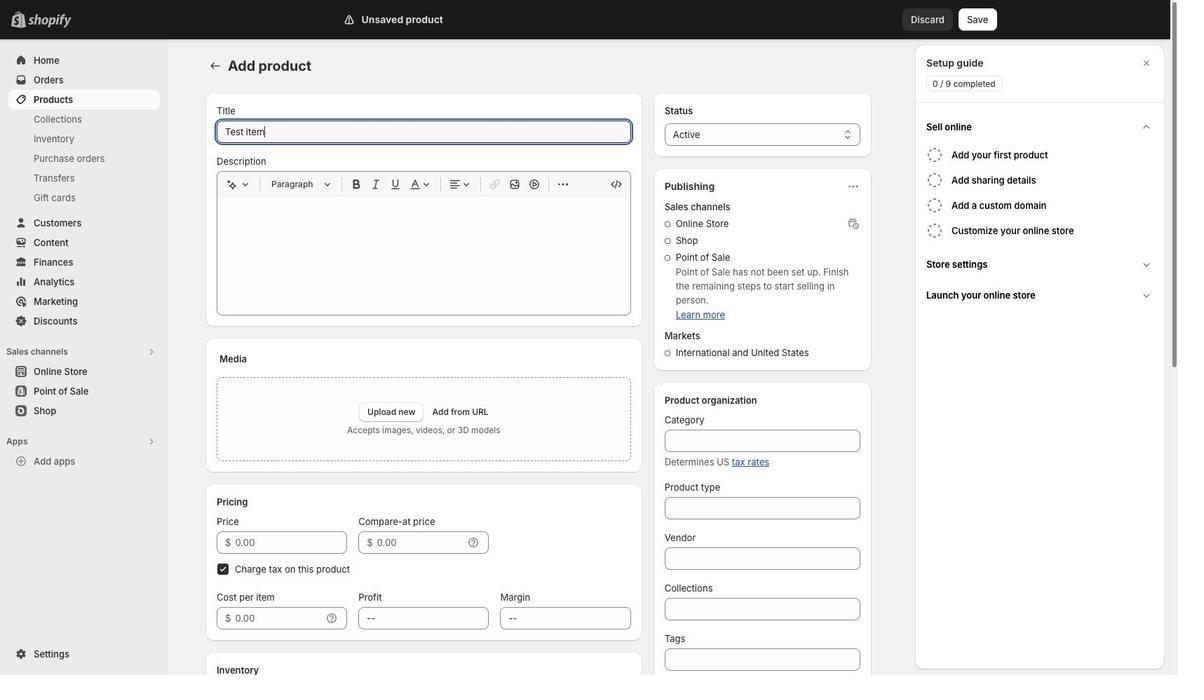 Task type: vqa. For each thing, say whether or not it's contained in the screenshot.
settings link
no



Task type: locate. For each thing, give the bounding box(es) containing it.
mark add a custom domain as done image
[[927, 197, 944, 214]]

1 horizontal spatial   text field
[[377, 532, 464, 554]]

2   text field from the left
[[377, 532, 464, 554]]

mark add sharing details as done image
[[927, 172, 944, 189]]

1   text field from the left
[[235, 532, 347, 554]]

dialog
[[915, 45, 1165, 670]]

0 horizontal spatial   text field
[[235, 532, 347, 554]]

  text field
[[235, 532, 347, 554], [377, 532, 464, 554]]

mark customize your online store as done image
[[927, 222, 944, 239]]

None text field
[[665, 598, 861, 621], [359, 608, 489, 630], [500, 608, 631, 630], [665, 649, 861, 671], [665, 598, 861, 621], [359, 608, 489, 630], [500, 608, 631, 630], [665, 649, 861, 671]]



Task type: describe. For each thing, give the bounding box(es) containing it.
Short sleeve t-shirt text field
[[217, 121, 631, 143]]

mark add your first product as done image
[[927, 147, 944, 163]]

shopify image
[[31, 14, 74, 28]]

  text field
[[235, 608, 322, 630]]



